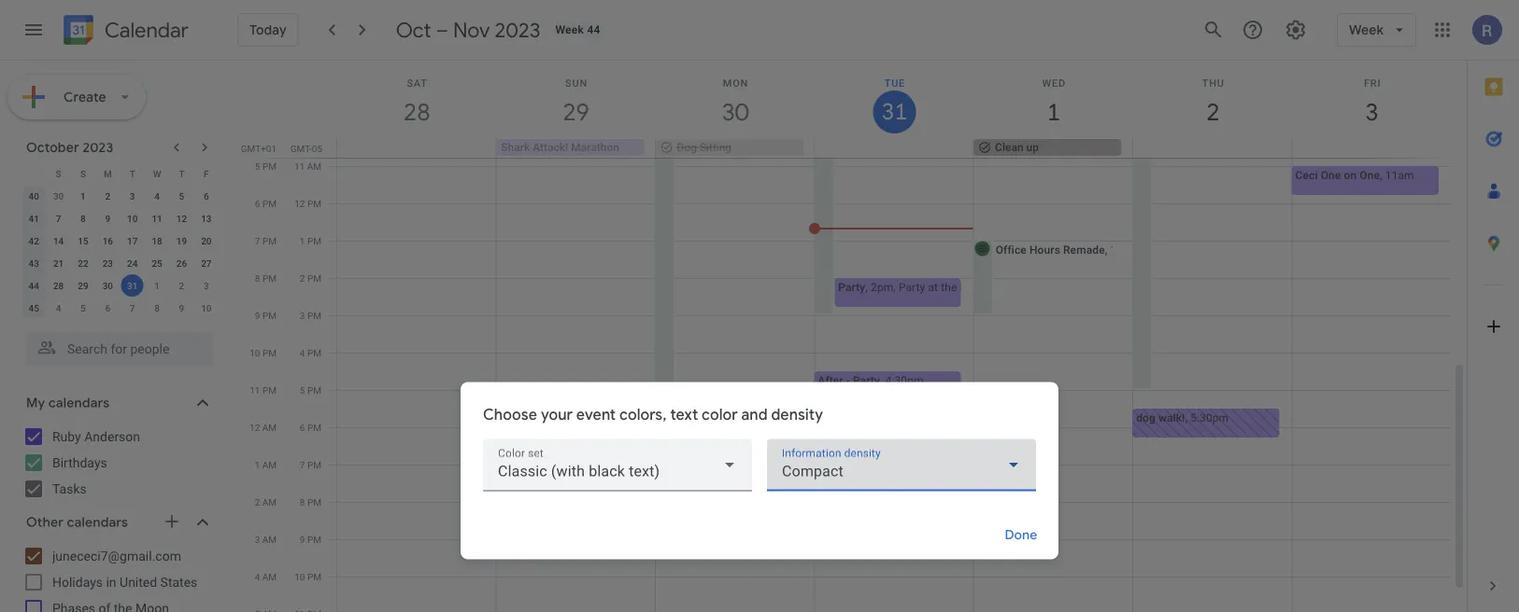 Task type: locate. For each thing, give the bounding box(es) containing it.
shark
[[501, 141, 530, 154]]

november 7 element
[[121, 297, 144, 320]]

up
[[1026, 141, 1039, 154]]

am for 1 am
[[262, 460, 277, 471]]

0 vertical spatial 11
[[294, 161, 305, 172]]

row group
[[21, 185, 219, 320]]

26
[[176, 258, 187, 269]]

row containing shark attack! marathon
[[329, 139, 1467, 158]]

4 down 3 am
[[255, 572, 260, 583]]

0 horizontal spatial t
[[130, 168, 135, 179]]

44 inside row
[[28, 280, 39, 292]]

1 vertical spatial 6 pm
[[300, 422, 321, 434]]

am down 05
[[307, 161, 321, 172]]

8 pm left "2 pm"
[[255, 273, 277, 284]]

9 right 3 am
[[300, 534, 305, 546]]

0 horizontal spatial 11
[[152, 213, 162, 224]]

density
[[771, 405, 823, 425]]

28
[[53, 280, 64, 292]]

gmt-05
[[290, 143, 322, 154]]

0 vertical spatial 44
[[587, 23, 600, 36]]

column header
[[21, 163, 46, 185]]

row group containing 40
[[21, 185, 219, 320]]

None search field
[[0, 325, 232, 366]]

am for 11 am
[[307, 161, 321, 172]]

11 up 18
[[152, 213, 162, 224]]

tab list
[[1468, 61, 1519, 561]]

7
[[56, 213, 61, 224], [255, 235, 260, 247], [130, 303, 135, 314], [300, 460, 305, 471]]

, right 'hours' at right
[[1105, 243, 1108, 256]]

calendars up junececi7@gmail.com
[[67, 515, 128, 532]]

2 vertical spatial 12
[[250, 422, 260, 434]]

8 up 15 element
[[80, 213, 86, 224]]

grid
[[239, 61, 1467, 613]]

12 for 12 am
[[250, 422, 260, 434]]

11 up 12 am
[[250, 385, 260, 396]]

am up 4 am at the left bottom
[[262, 534, 277, 546]]

hours
[[1030, 243, 1060, 256]]

1 vertical spatial 30
[[102, 280, 113, 292]]

1 horizontal spatial 9 pm
[[300, 534, 321, 546]]

8 pm
[[255, 273, 277, 284], [300, 497, 321, 508]]

row containing 44
[[21, 275, 219, 297]]

4 cell from the left
[[1292, 139, 1451, 158]]

12 up 19 at the top left
[[176, 213, 187, 224]]

23
[[102, 258, 113, 269]]

the right after
[[881, 412, 897, 425]]

september 30 element
[[47, 185, 70, 207]]

1 vertical spatial 9 pm
[[300, 534, 321, 546]]

8 right november 3 element
[[255, 273, 260, 284]]

2 down 1 pm
[[300, 273, 305, 284]]

choose your event colors, text color and density
[[483, 405, 823, 425]]

remade
[[1063, 243, 1105, 256]]

16 element
[[97, 230, 119, 252]]

3 pm
[[300, 310, 321, 321]]

11 for 11 pm
[[250, 385, 260, 396]]

43
[[28, 258, 39, 269]]

1 horizontal spatial one
[[1360, 169, 1380, 182]]

column header inside october 2023 grid
[[21, 163, 46, 185]]

the
[[941, 281, 957, 294], [881, 412, 897, 425]]

1 horizontal spatial 12
[[250, 422, 260, 434]]

8 down november 1 element
[[154, 303, 160, 314]]

text
[[670, 405, 698, 425]]

6 down the 30 element
[[105, 303, 110, 314]]

other calendars list
[[4, 542, 232, 613]]

1 for november 1 element
[[154, 280, 160, 292]]

9 pm left 3 pm
[[255, 310, 277, 321]]

1 down 12 pm
[[300, 235, 305, 247]]

1 horizontal spatial 8 pm
[[300, 497, 321, 508]]

7 down 31, today element
[[130, 303, 135, 314]]

0 horizontal spatial 30
[[53, 191, 64, 202]]

2 up 3 am
[[255, 497, 260, 508]]

1 vertical spatial the
[[881, 412, 897, 425]]

10 pm up 11 pm
[[250, 348, 277, 359]]

2 for 2 pm
[[300, 273, 305, 284]]

one left on
[[1321, 169, 1341, 182]]

s
[[56, 168, 61, 179], [80, 168, 86, 179]]

party left at
[[899, 281, 925, 294]]

marathon
[[571, 141, 619, 154]]

pm down 1 pm
[[307, 273, 321, 284]]

the right at
[[941, 281, 957, 294]]

calendars
[[48, 395, 110, 412], [67, 515, 128, 532]]

10
[[127, 213, 138, 224], [201, 303, 212, 314], [250, 348, 260, 359], [295, 572, 305, 583]]

2023
[[495, 17, 540, 43], [83, 139, 113, 156]]

m
[[104, 168, 112, 179]]

am up 1 am
[[262, 422, 277, 434]]

11 inside row
[[152, 213, 162, 224]]

junececi7@gmail.com
[[52, 549, 181, 564]]

1
[[80, 191, 86, 202], [300, 235, 305, 247], [154, 280, 160, 292], [255, 460, 260, 471]]

2 down 26 element
[[179, 280, 184, 292]]

am for 2 am
[[262, 497, 277, 508]]

0 vertical spatial calendars
[[48, 395, 110, 412]]

0 horizontal spatial 2023
[[83, 139, 113, 156]]

1 horizontal spatial 30
[[102, 280, 113, 292]]

done button
[[991, 513, 1051, 558]]

7 pm right 1 am
[[300, 460, 321, 471]]

44 right week
[[587, 23, 600, 36]]

0 horizontal spatial 10 pm
[[250, 348, 277, 359]]

gmt-
[[290, 143, 312, 154]]

2 vertical spatial 11
[[250, 385, 260, 396]]

22
[[78, 258, 88, 269]]

12
[[295, 198, 305, 209], [176, 213, 187, 224], [250, 422, 260, 434]]

0 horizontal spatial one
[[1321, 169, 1341, 182]]

am
[[307, 161, 321, 172], [262, 422, 277, 434], [262, 460, 277, 471], [262, 497, 277, 508], [262, 534, 277, 546], [262, 572, 277, 583]]

None field
[[483, 439, 752, 492], [767, 439, 1036, 492], [483, 439, 752, 492], [767, 439, 1036, 492]]

9 pm
[[255, 310, 277, 321], [300, 534, 321, 546]]

2 for november 2 element at the left top of the page
[[179, 280, 184, 292]]

7 pm
[[255, 235, 277, 247], [300, 460, 321, 471]]

t right w
[[179, 168, 185, 179]]

9 down november 2 element at the left top of the page
[[179, 303, 184, 314]]

0 horizontal spatial 8 pm
[[255, 273, 277, 284]]

pm down 3 pm
[[307, 348, 321, 359]]

done
[[1005, 527, 1038, 544]]

calendar
[[105, 17, 189, 43]]

11 down gmt-
[[294, 161, 305, 172]]

15
[[78, 235, 88, 247]]

am down 3 am
[[262, 572, 277, 583]]

1 vertical spatial 44
[[28, 280, 39, 292]]

9 pm right 3 am
[[300, 534, 321, 546]]

tasks
[[52, 482, 87, 497]]

24 element
[[121, 252, 144, 275]]

2023 up m on the left of page
[[83, 139, 113, 156]]

11 element
[[146, 207, 168, 230]]

1 t from the left
[[130, 168, 135, 179]]

calendars for other calendars
[[67, 515, 128, 532]]

14 element
[[47, 230, 70, 252]]

oct
[[396, 17, 431, 43]]

11 for 11
[[152, 213, 162, 224]]

pm left 3 pm
[[263, 310, 277, 321]]

1 pm
[[300, 235, 321, 247]]

0 horizontal spatial 12
[[176, 213, 187, 224]]

choose
[[483, 405, 537, 425]]

after-
[[900, 412, 928, 425]]

at
[[928, 281, 938, 294]]

, left the 5:30pm
[[1185, 412, 1188, 425]]

united
[[120, 575, 157, 591]]

f
[[204, 168, 209, 179]]

pm down gmt+01
[[263, 161, 277, 172]]

1 vertical spatial 7 pm
[[300, 460, 321, 471]]

4 down the 28 element
[[56, 303, 61, 314]]

6 pm right 12 am
[[300, 422, 321, 434]]

s up september 30 element
[[56, 168, 61, 179]]

12 down 11 pm
[[250, 422, 260, 434]]

after
[[818, 374, 843, 387]]

nov
[[453, 17, 490, 43]]

23 element
[[97, 252, 119, 275]]

holidays
[[52, 575, 103, 591]]

8
[[80, 213, 86, 224], [255, 273, 260, 284], [154, 303, 160, 314], [300, 497, 305, 508]]

12 down 11 am
[[295, 198, 305, 209]]

5 pm down gmt+01
[[255, 161, 277, 172]]

22 element
[[72, 252, 94, 275]]

calendars up ruby
[[48, 395, 110, 412]]

0 horizontal spatial 9 pm
[[255, 310, 277, 321]]

20
[[201, 235, 212, 247]]

0 vertical spatial 30
[[53, 191, 64, 202]]

am for 12 am
[[262, 422, 277, 434]]

row containing s
[[21, 163, 219, 185]]

2 horizontal spatial 11
[[294, 161, 305, 172]]

1 horizontal spatial s
[[80, 168, 86, 179]]

10 right 4 am at the left bottom
[[295, 572, 305, 583]]

0 vertical spatial 6 pm
[[255, 198, 277, 209]]

3 up november 10 element
[[204, 280, 209, 292]]

0 horizontal spatial 44
[[28, 280, 39, 292]]

1 vertical spatial 12
[[176, 213, 187, 224]]

18 element
[[146, 230, 168, 252]]

11 pm
[[250, 385, 277, 396]]

and
[[741, 405, 768, 425]]

am up 2 am
[[262, 460, 277, 471]]

row containing 42
[[21, 230, 219, 252]]

1 horizontal spatial 10 pm
[[295, 572, 321, 583]]

30
[[53, 191, 64, 202], [102, 280, 113, 292]]

0 vertical spatial 12
[[295, 198, 305, 209]]

2 down m on the left of page
[[105, 191, 110, 202]]

10 pm right 4 am at the left bottom
[[295, 572, 321, 583]]

main drawer image
[[22, 19, 45, 41]]

pm right 2 am
[[307, 497, 321, 508]]

0 horizontal spatial s
[[56, 168, 61, 179]]

pm right 12 am
[[307, 422, 321, 434]]

0 vertical spatial 5 pm
[[255, 161, 277, 172]]

pm right 4 am at the left bottom
[[307, 572, 321, 583]]

6 pm left 12 pm
[[255, 198, 277, 209]]

30 for the 30 element
[[102, 280, 113, 292]]

0 vertical spatial 10 pm
[[250, 348, 277, 359]]

1 one from the left
[[1321, 169, 1341, 182]]

dog
[[677, 141, 697, 154]]

14
[[53, 235, 64, 247]]

2023 right nov
[[495, 17, 540, 43]]

1 vertical spatial calendars
[[67, 515, 128, 532]]

1 cell from the left
[[337, 139, 496, 158]]

7 right 1 am
[[300, 460, 305, 471]]

1 horizontal spatial 7 pm
[[300, 460, 321, 471]]

44 up 45 at the left of page
[[28, 280, 39, 292]]

gmt+01
[[241, 143, 277, 154]]

s left m on the left of page
[[80, 168, 86, 179]]

0 vertical spatial 9 pm
[[255, 310, 277, 321]]

on
[[1344, 169, 1357, 182]]

0 vertical spatial 7 pm
[[255, 235, 277, 247]]

cell
[[337, 139, 496, 158], [815, 139, 974, 158], [1133, 139, 1292, 158], [1292, 139, 1451, 158]]

, left '2pm'
[[865, 281, 868, 294]]

1 vertical spatial 5 pm
[[300, 385, 321, 396]]

pm up 1 pm
[[307, 198, 321, 209]]

12 inside row
[[176, 213, 187, 224]]

4 up "11" element
[[154, 191, 160, 202]]

pm left "2 pm"
[[263, 273, 277, 284]]

1 horizontal spatial the
[[941, 281, 957, 294]]

30 down 23
[[102, 280, 113, 292]]

clean up button
[[974, 139, 1122, 156]]

0 vertical spatial the
[[941, 281, 957, 294]]

my calendars button
[[4, 389, 232, 419]]

20 element
[[195, 230, 218, 252]]

17 element
[[121, 230, 144, 252]]

shark attack! marathon
[[501, 141, 619, 154]]

16
[[102, 235, 113, 247]]

texas roadhouse
[[1003, 412, 1093, 425]]

1 horizontal spatial 11
[[250, 385, 260, 396]]

one right on
[[1360, 169, 1380, 182]]

10 element
[[121, 207, 144, 230]]

0 horizontal spatial 5 pm
[[255, 161, 277, 172]]

3 am
[[255, 534, 277, 546]]

4 for 4 pm
[[300, 348, 305, 359]]

other calendars button
[[4, 508, 232, 538]]

6 down f
[[204, 191, 209, 202]]

1 horizontal spatial 6 pm
[[300, 422, 321, 434]]

10 up 17 at left
[[127, 213, 138, 224]]

3 up 4 pm
[[300, 310, 305, 321]]

26 element
[[170, 252, 193, 275]]

1 vertical spatial 11
[[152, 213, 162, 224]]

color
[[702, 405, 738, 425]]

1 up november 8 element
[[154, 280, 160, 292]]

, left at
[[894, 281, 896, 294]]

6 pm
[[255, 198, 277, 209], [300, 422, 321, 434]]

1 horizontal spatial 2023
[[495, 17, 540, 43]]

1 horizontal spatial t
[[179, 168, 185, 179]]

9 right november 10 element
[[255, 310, 260, 321]]

12 for 12 pm
[[295, 198, 305, 209]]

party
[[928, 412, 954, 425]]

row
[[329, 139, 1467, 158], [21, 163, 219, 185], [21, 185, 219, 207], [21, 207, 219, 230], [21, 230, 219, 252], [21, 252, 219, 275], [21, 275, 219, 297], [21, 297, 219, 320]]

8 pm right 2 am
[[300, 497, 321, 508]]

9 inside november 9 element
[[179, 303, 184, 314]]

1 down 12 am
[[255, 460, 260, 471]]

1 for 1 am
[[255, 460, 260, 471]]

15 element
[[72, 230, 94, 252]]

2
[[105, 191, 110, 202], [300, 273, 305, 284], [179, 280, 184, 292], [255, 497, 260, 508]]

2 am
[[255, 497, 277, 508]]

t right m on the left of page
[[130, 168, 135, 179]]

2 horizontal spatial 12
[[295, 198, 305, 209]]

12 am
[[250, 422, 277, 434]]

2 s from the left
[[80, 168, 86, 179]]

5 pm down 4 pm
[[300, 385, 321, 396]]

4 down 3 pm
[[300, 348, 305, 359]]



Task type: vqa. For each thing, say whether or not it's contained in the screenshot.
Task button
no



Task type: describe. For each thing, give the bounding box(es) containing it.
am for 4 am
[[262, 572, 277, 583]]

1 for 1 pm
[[300, 235, 305, 247]]

0 vertical spatial 2023
[[495, 17, 540, 43]]

row containing 45
[[21, 297, 219, 320]]

ceci one on one , 11am
[[1296, 169, 1414, 182]]

12 element
[[170, 207, 193, 230]]

other
[[26, 515, 64, 532]]

row containing 43
[[21, 252, 219, 275]]

grid containing shark attack! marathon
[[239, 61, 1467, 613]]

pm up 12 am
[[263, 385, 277, 396]]

dinner after the after-party
[[818, 412, 954, 425]]

event
[[1021, 281, 1048, 294]]

05
[[312, 143, 322, 154]]

ruby anderson
[[52, 429, 140, 445]]

0 vertical spatial 8 pm
[[255, 273, 277, 284]]

7 right 20 element
[[255, 235, 260, 247]]

17
[[127, 235, 138, 247]]

10 down november 3 element
[[201, 303, 212, 314]]

october 2023
[[26, 139, 113, 156]]

ruby
[[52, 429, 81, 445]]

am for 3 am
[[262, 534, 277, 546]]

in
[[106, 575, 116, 591]]

pm down 4 pm
[[307, 385, 321, 396]]

1 am
[[255, 460, 277, 471]]

5:30pm
[[1191, 412, 1229, 425]]

, left 11am
[[1380, 169, 1383, 182]]

holidays in united states
[[52, 575, 197, 591]]

19 element
[[170, 230, 193, 252]]

pm left 12 pm
[[263, 198, 277, 209]]

states
[[160, 575, 197, 591]]

moontower
[[960, 281, 1018, 294]]

pm right 1 am
[[307, 460, 321, 471]]

oct – nov 2023
[[396, 17, 540, 43]]

6 right 12 am
[[300, 422, 305, 434]]

, left '4:30pm'
[[880, 374, 883, 387]]

october
[[26, 139, 79, 156]]

october 2023 grid
[[18, 163, 219, 320]]

13
[[201, 213, 212, 224]]

2 t from the left
[[179, 168, 185, 179]]

6 left 12 pm
[[255, 198, 260, 209]]

-
[[846, 374, 850, 387]]

other calendars
[[26, 515, 128, 532]]

25 element
[[146, 252, 168, 275]]

ceci
[[1296, 169, 1318, 182]]

10 up 11 pm
[[250, 348, 260, 359]]

2 pm
[[300, 273, 321, 284]]

today button
[[237, 13, 299, 47]]

office
[[996, 243, 1027, 256]]

1 vertical spatial 2023
[[83, 139, 113, 156]]

week 44
[[555, 23, 600, 36]]

5 up 12 element in the left top of the page
[[179, 191, 184, 202]]

3 for 3 am
[[255, 534, 260, 546]]

today
[[249, 21, 287, 38]]

3 up 10 element
[[130, 191, 135, 202]]

office hours remade ,
[[996, 243, 1111, 256]]

21
[[53, 258, 64, 269]]

1 vertical spatial 10 pm
[[295, 572, 321, 583]]

1 s from the left
[[56, 168, 61, 179]]

calendar heading
[[101, 17, 189, 43]]

party right the - on the bottom right of page
[[853, 374, 880, 387]]

3 for 3 pm
[[300, 310, 305, 321]]

calendar element
[[60, 11, 189, 52]]

31 cell
[[120, 275, 145, 297]]

my calendars list
[[4, 422, 232, 505]]

42
[[28, 235, 39, 247]]

attack!
[[533, 141, 568, 154]]

3 cell from the left
[[1133, 139, 1292, 158]]

7 down september 30 element
[[56, 213, 61, 224]]

5 down 4 pm
[[300, 385, 305, 396]]

pm up 4 pm
[[307, 310, 321, 321]]

4 for "november 4" element
[[56, 303, 61, 314]]

18
[[152, 235, 162, 247]]

clean
[[995, 141, 1024, 154]]

colors,
[[620, 405, 667, 425]]

41
[[28, 213, 39, 224]]

2 cell from the left
[[815, 139, 974, 158]]

your
[[541, 405, 573, 425]]

rentals
[[1051, 281, 1089, 294]]

45
[[28, 303, 39, 314]]

2pm
[[871, 281, 894, 294]]

0 horizontal spatial the
[[881, 412, 897, 425]]

walk!
[[1159, 412, 1185, 425]]

12 pm
[[295, 198, 321, 209]]

1 right september 30 element
[[80, 191, 86, 202]]

27 element
[[195, 252, 218, 275]]

8 right 2 am
[[300, 497, 305, 508]]

november 9 element
[[170, 297, 193, 320]]

november 3 element
[[195, 275, 218, 297]]

calendars for my calendars
[[48, 395, 110, 412]]

21 element
[[47, 252, 70, 275]]

w
[[153, 168, 161, 179]]

dog walk! , 5:30pm
[[1136, 412, 1229, 425]]

11am
[[1385, 169, 1414, 182]]

row group inside october 2023 grid
[[21, 185, 219, 320]]

clean up
[[995, 141, 1039, 154]]

40
[[28, 191, 39, 202]]

row containing 41
[[21, 207, 219, 230]]

after
[[854, 412, 878, 425]]

november 8 element
[[146, 297, 168, 320]]

pm left 1 pm
[[263, 235, 277, 247]]

choose your event colors, text color and density dialog
[[461, 382, 1059, 560]]

party , 2pm , party at the moontower event rentals
[[838, 281, 1089, 294]]

–
[[436, 17, 448, 43]]

november 1 element
[[146, 275, 168, 297]]

1 horizontal spatial 5 pm
[[300, 385, 321, 396]]

my
[[26, 395, 45, 412]]

29 element
[[72, 275, 94, 297]]

0 horizontal spatial 7 pm
[[255, 235, 277, 247]]

my calendars
[[26, 395, 110, 412]]

dinner
[[818, 412, 851, 425]]

november 5 element
[[72, 297, 94, 320]]

5 down gmt+01
[[255, 161, 260, 172]]

week
[[555, 23, 584, 36]]

9 up '16' element
[[105, 213, 110, 224]]

texas
[[1003, 412, 1033, 425]]

2 for 2 am
[[255, 497, 260, 508]]

11 for 11 am
[[294, 161, 305, 172]]

30 for september 30 element
[[53, 191, 64, 202]]

31, today element
[[121, 275, 144, 297]]

party left '2pm'
[[838, 281, 865, 294]]

31
[[127, 280, 138, 292]]

shark attack! marathon button
[[496, 139, 644, 156]]

event
[[576, 405, 616, 425]]

november 6 element
[[97, 297, 119, 320]]

4 for 4 am
[[255, 572, 260, 583]]

19
[[176, 235, 187, 247]]

dog
[[1136, 412, 1156, 425]]

pm right 3 am
[[307, 534, 321, 546]]

28 element
[[47, 275, 70, 297]]

13 element
[[195, 207, 218, 230]]

12 for 12
[[176, 213, 187, 224]]

pm up 11 pm
[[263, 348, 277, 359]]

anderson
[[84, 429, 140, 445]]

11 am
[[294, 161, 321, 172]]

5 down '29' element
[[80, 303, 86, 314]]

row containing 40
[[21, 185, 219, 207]]

27
[[201, 258, 212, 269]]

25
[[152, 258, 162, 269]]

november 2 element
[[170, 275, 193, 297]]

3 for november 3 element
[[204, 280, 209, 292]]

pm up "2 pm"
[[307, 235, 321, 247]]

1 vertical spatial 8 pm
[[300, 497, 321, 508]]

november 10 element
[[195, 297, 218, 320]]

dog sitting
[[677, 141, 732, 154]]

november 4 element
[[47, 297, 70, 320]]

1 horizontal spatial 44
[[587, 23, 600, 36]]

0 horizontal spatial 6 pm
[[255, 198, 277, 209]]

30 element
[[97, 275, 119, 297]]

2 one from the left
[[1360, 169, 1380, 182]]

birthdays
[[52, 456, 107, 471]]



